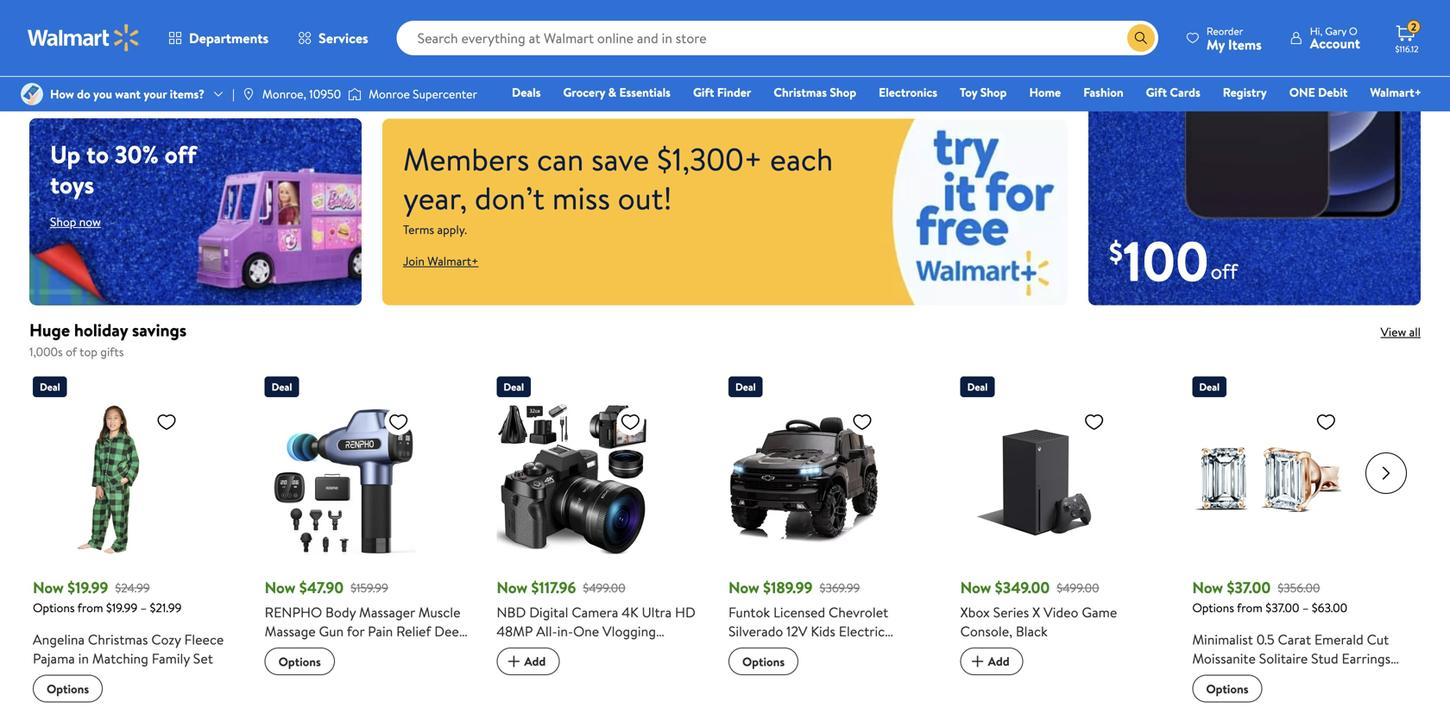Task type: vqa. For each thing, say whether or not it's contained in the screenshot.
Today
no



Task type: locate. For each thing, give the bounding box(es) containing it.
 image right the 10950
[[348, 85, 362, 103]]

home
[[1030, 84, 1061, 101]]

screen
[[639, 660, 680, 679]]

camera left 4k
[[572, 603, 619, 622]]

xbox series x video game console, black image
[[961, 404, 1112, 555]]

from up the '0.5'
[[1237, 599, 1263, 616]]

funtok licensed chevrolet silverado 12v kids electric powered ride on toy car with remote control & music player, black image
[[729, 404, 880, 555]]

christmas down "walmart site-wide" search box
[[774, 84, 827, 101]]

18k
[[1207, 668, 1228, 687]]

now up nbd
[[497, 577, 528, 598]]

$ inside $ 100
[[1110, 233, 1123, 271]]

0 horizontal spatial black
[[729, 679, 761, 698]]

now inside now $37.00 $356.00 options from $37.00 – $63.00
[[1193, 577, 1224, 598]]

licensed
[[774, 603, 826, 622]]

toy right "on"
[[833, 641, 853, 660]]

gold
[[1264, 668, 1292, 687]]

1 add to cart image from the left
[[504, 651, 524, 672]]

$189.99
[[763, 577, 813, 598]]

walmart image
[[28, 24, 140, 52]]

0 vertical spatial $
[[50, 27, 64, 65]]

$19.99
[[67, 577, 108, 598], [106, 599, 137, 616]]

1 vertical spatial camera
[[497, 641, 544, 660]]

1 vertical spatial black
[[729, 679, 761, 698]]

12v
[[787, 622, 808, 641]]

1 horizontal spatial &
[[829, 660, 838, 679]]

30%
[[115, 137, 159, 171]]

now inside now $19.99 $24.99 options from $19.99 – $21.99
[[33, 577, 64, 598]]

black down the $349.00 on the right of page
[[1016, 622, 1048, 641]]

add to cart image down console,
[[968, 651, 988, 672]]

$499.00 up 4k
[[583, 579, 626, 596]]

deals link
[[504, 83, 549, 101]]

1 horizontal spatial gift
[[1146, 84, 1168, 101]]

options link
[[265, 648, 335, 675], [729, 648, 799, 675], [33, 675, 103, 703], [1193, 675, 1263, 703]]

6 deal from the left
[[1200, 380, 1220, 394]]

don't
[[475, 176, 545, 219]]

now inside now $47.90 $159.99 renpho body massager muscle massage gun for pain relief deep tissue, -blue options
[[265, 577, 296, 598]]

hi,
[[1311, 24, 1323, 38]]

now $19.99 $24.99 options from $19.99 – $21.99
[[33, 577, 182, 616]]

members can save $1,300+ each year, don't miss out! terms apply.
[[403, 137, 834, 238]]

 image
[[242, 87, 255, 101]]

6 now from the left
[[1193, 577, 1224, 598]]

0 horizontal spatial christmas
[[88, 630, 148, 649]]

shop left now
[[50, 213, 76, 230]]

$1,300+
[[657, 137, 763, 181]]

0 horizontal spatial add
[[524, 653, 546, 670]]

$ 100
[[1110, 222, 1209, 299]]

of
[[66, 343, 77, 360]]

 image for how do you want your items?
[[21, 83, 43, 105]]

digital down '48mp'
[[497, 660, 536, 679]]

product group containing now $19.99
[[33, 370, 241, 703]]

 image for monroe supercenter
[[348, 85, 362, 103]]

over
[[1340, 668, 1371, 687]]

0 horizontal spatial from
[[77, 599, 103, 616]]

options down silverado
[[743, 653, 785, 670]]

options up angelina
[[33, 599, 75, 616]]

1 horizontal spatial with
[[881, 641, 906, 660]]

2 horizontal spatial shop
[[981, 84, 1007, 101]]

add to cart image
[[504, 651, 524, 672], [968, 651, 988, 672]]

1 horizontal spatial walmart+
[[1371, 84, 1422, 101]]

services
[[319, 28, 368, 47]]

$
[[50, 27, 64, 65], [1110, 233, 1123, 271]]

add button for $349.00
[[961, 648, 1024, 675]]

reorder my items
[[1207, 24, 1262, 54]]

1 vertical spatial toy
[[833, 641, 853, 660]]

1 with from the left
[[547, 641, 572, 660]]

1 horizontal spatial $499.00
[[1057, 579, 1100, 596]]

1 vertical spatial $
[[1110, 233, 1123, 271]]

gift inside gift finder link
[[693, 84, 714, 101]]

ultra
[[642, 603, 672, 622]]

from inside now $19.99 $24.99 options from $19.99 – $21.99
[[77, 599, 103, 616]]

home link
[[1022, 83, 1069, 101]]

$19.99 down $24.99
[[106, 599, 137, 616]]

gift inside gift cards link
[[1146, 84, 1168, 101]]

Search search field
[[397, 21, 1159, 55]]

one debit
[[1290, 84, 1348, 101]]

cards
[[1170, 84, 1201, 101]]

$ inside $99.99 $ 19 99
[[50, 27, 64, 65]]

$499.00 inside now $117.96 $499.00 nbd digital camera 4k ultra hd 48mp all-in-one vlogging camera with wide angle lens, digital zoom 16x and 3" screen
[[583, 579, 626, 596]]

1 $499.00 from the left
[[583, 579, 626, 596]]

now $47.90 $159.99 renpho body massager muscle massage gun for pain relief deep tissue, -blue options
[[265, 577, 467, 670]]

4 product group from the left
[[729, 370, 937, 703]]

5 now from the left
[[961, 577, 992, 598]]

$37.00 down the $356.00
[[1266, 599, 1300, 616]]

one
[[1290, 84, 1316, 101]]

0 horizontal spatial $499.00
[[583, 579, 626, 596]]

minimalist 0.5 carat emerald cut moissanite solitaire stud earrings in 18k rose gold plating over silver
[[1193, 630, 1391, 706]]

2 add button from the left
[[961, 648, 1024, 675]]

2 $499.00 from the left
[[1057, 579, 1100, 596]]

debit
[[1319, 84, 1348, 101]]

with inside now $117.96 $499.00 nbd digital camera 4k ultra hd 48mp all-in-one vlogging camera with wide angle lens, digital zoom 16x and 3" screen
[[547, 641, 572, 660]]

 image
[[21, 83, 43, 105], [348, 85, 362, 103]]

shop left home link
[[981, 84, 1007, 101]]

minimalist 0.5 carat emerald cut moissanite solitaire stud earrings in 18k rose gold plating over silver image
[[1193, 404, 1344, 555]]

car
[[856, 641, 878, 660]]

0 horizontal spatial toy
[[833, 641, 853, 660]]

from for $19.99
[[77, 599, 103, 616]]

add to cart image down '48mp'
[[504, 651, 524, 672]]

– inside now $37.00 $356.00 options from $37.00 – $63.00
[[1303, 599, 1309, 616]]

options link down massage
[[265, 648, 335, 675]]

1 horizontal spatial camera
[[572, 603, 619, 622]]

now inside now $117.96 $499.00 nbd digital camera 4k ultra hd 48mp all-in-one vlogging camera with wide angle lens, digital zoom 16x and 3" screen
[[497, 577, 528, 598]]

– down the $356.00
[[1303, 599, 1309, 616]]

shop left electronics
[[830, 84, 857, 101]]

series
[[994, 603, 1030, 622]]

1 add from the left
[[524, 653, 546, 670]]

0 vertical spatial black
[[1016, 622, 1048, 641]]

off right 100
[[1211, 257, 1238, 286]]

1 from from the left
[[77, 599, 103, 616]]

gift left cards
[[1146, 84, 1168, 101]]

walmart+ down apply.
[[428, 253, 479, 269]]

3 now from the left
[[497, 577, 528, 598]]

in-
[[558, 622, 573, 641]]

– for $19.99
[[140, 599, 147, 616]]

$499.00 for now $117.96
[[583, 579, 626, 596]]

can
[[537, 137, 584, 181]]

add
[[524, 653, 546, 670], [988, 653, 1010, 670]]

1 vertical spatial &
[[829, 660, 838, 679]]

gift for gift cards
[[1146, 84, 1168, 101]]

0 vertical spatial $19.99
[[67, 577, 108, 598]]

1 gift from the left
[[693, 84, 714, 101]]

gift left finder
[[693, 84, 714, 101]]

1 vertical spatial off
[[1211, 257, 1238, 286]]

from
[[77, 599, 103, 616], [1237, 599, 1263, 616]]

$19.99 left $24.99
[[67, 577, 108, 598]]

5 product group from the left
[[961, 370, 1169, 703]]

6 product group from the left
[[1193, 370, 1401, 706]]

1 horizontal spatial $
[[1110, 233, 1123, 271]]

1 add button from the left
[[497, 648, 560, 675]]

with inside now $189.99 $369.99 funtok licensed chevrolet silverado 12v kids electric powered ride on toy car with remote control & music player, black
[[881, 641, 906, 660]]

– left $21.99
[[140, 599, 147, 616]]

now up "funtok"
[[729, 577, 760, 598]]

walmart+ down $116.12
[[1371, 84, 1422, 101]]

walmart+ link
[[1363, 83, 1430, 101]]

matching
[[92, 649, 148, 668]]

grocery & essentials
[[563, 84, 671, 101]]

100
[[1123, 222, 1209, 299]]

add to favorites list, nbd digital camera 4k ultra hd 48mp all-in-one vlogging camera with wide angle lens, digital zoom 16x and 3" screen image
[[620, 411, 641, 433]]

– inside now $19.99 $24.99 options from $19.99 – $21.99
[[140, 599, 147, 616]]

2 gift from the left
[[1146, 84, 1168, 101]]

renpho body massager muscle massage gun for pain relief deep tissue, -blue image
[[265, 404, 416, 555]]

0 vertical spatial camera
[[572, 603, 619, 622]]

1 now from the left
[[33, 577, 64, 598]]

toy
[[960, 84, 978, 101], [833, 641, 853, 660]]

all
[[1410, 323, 1421, 340]]

options inside now $19.99 $24.99 options from $19.99 – $21.99
[[33, 599, 75, 616]]

deal for $117.96
[[504, 380, 524, 394]]

$37.00 left the $356.00
[[1227, 577, 1271, 598]]

0 horizontal spatial gift
[[693, 84, 714, 101]]

shop for christmas shop
[[830, 84, 857, 101]]

black down powered
[[729, 679, 761, 698]]

now up xbox
[[961, 577, 992, 598]]

3 deal from the left
[[504, 380, 524, 394]]

$499.00 for now $349.00
[[1057, 579, 1100, 596]]

add down console,
[[988, 653, 1010, 670]]

0 horizontal spatial with
[[547, 641, 572, 660]]

options down massage
[[279, 653, 321, 670]]

how
[[50, 85, 74, 102]]

now for $47.90
[[265, 577, 296, 598]]

add button for $117.96
[[497, 648, 560, 675]]

product group containing now $349.00
[[961, 370, 1169, 703]]

3 product group from the left
[[497, 370, 705, 703]]

christmas down now $19.99 $24.99 options from $19.99 – $21.99
[[88, 630, 148, 649]]

1 horizontal spatial add to cart image
[[968, 651, 988, 672]]

3"
[[623, 660, 635, 679]]

options up minimalist
[[1193, 599, 1235, 616]]

angle
[[609, 641, 644, 660]]

now inside now $189.99 $369.99 funtok licensed chevrolet silverado 12v kids electric powered ride on toy car with remote control & music player, black
[[729, 577, 760, 598]]

earrings
[[1342, 649, 1391, 668]]

& right grocery
[[608, 84, 617, 101]]

0 horizontal spatial $
[[50, 27, 64, 65]]

now for $349.00
[[961, 577, 992, 598]]

hi, gary o account
[[1311, 24, 1361, 53]]

$499.00 up 'video'
[[1057, 579, 1100, 596]]

to
[[86, 137, 109, 171]]

moissanite
[[1193, 649, 1256, 668]]

add down all-
[[524, 653, 546, 670]]

4 now from the left
[[729, 577, 760, 598]]

now up "renpho"
[[265, 577, 296, 598]]

–
[[140, 599, 147, 616], [1303, 599, 1309, 616]]

angelina christmas cozy fleece pajama in matching family set image
[[33, 404, 184, 555]]

options link down "moissanite"
[[1193, 675, 1263, 703]]

2 add from the left
[[988, 653, 1010, 670]]

1 product group from the left
[[33, 370, 241, 703]]

1 horizontal spatial off
[[1211, 257, 1238, 286]]

2 from from the left
[[1237, 599, 1263, 616]]

$37.00
[[1227, 577, 1271, 598], [1266, 599, 1300, 616]]

add button down console,
[[961, 648, 1024, 675]]

1 – from the left
[[140, 599, 147, 616]]

camera down nbd
[[497, 641, 544, 660]]

black
[[1016, 622, 1048, 641], [729, 679, 761, 698]]

0 horizontal spatial &
[[608, 84, 617, 101]]

from up angelina
[[77, 599, 103, 616]]

1 horizontal spatial from
[[1237, 599, 1263, 616]]

terms
[[403, 221, 434, 238]]

carat
[[1278, 630, 1312, 649]]

toy right electronics
[[960, 84, 978, 101]]

1 horizontal spatial add
[[988, 653, 1010, 670]]

– for $37.00
[[1303, 599, 1309, 616]]

with left wide on the bottom left of the page
[[547, 641, 572, 660]]

departments button
[[154, 17, 283, 59]]

want
[[115, 85, 141, 102]]

0 horizontal spatial  image
[[21, 83, 43, 105]]

options link down silverado
[[729, 648, 799, 675]]

now up angelina
[[33, 577, 64, 598]]

product group
[[33, 370, 241, 703], [265, 370, 473, 703], [497, 370, 705, 703], [729, 370, 937, 703], [961, 370, 1169, 703], [1193, 370, 1401, 706]]

members
[[403, 137, 530, 181]]

2 with from the left
[[881, 641, 906, 660]]

& inside now $189.99 $369.99 funtok licensed chevrolet silverado 12v kids electric powered ride on toy car with remote control & music player, black
[[829, 660, 838, 679]]

nbd digital camera 4k ultra hd 48mp all-in-one vlogging camera with wide angle lens, digital zoom 16x and 3" screen image
[[497, 404, 648, 555]]

essentials
[[620, 84, 671, 101]]

5 deal from the left
[[968, 380, 988, 394]]

2 deal from the left
[[272, 380, 292, 394]]

on
[[815, 641, 830, 660]]

with
[[547, 641, 572, 660], [881, 641, 906, 660]]

 image left how
[[21, 83, 43, 105]]

with for $189.99
[[881, 641, 906, 660]]

each
[[770, 137, 834, 181]]

0 vertical spatial walmart+
[[1371, 84, 1422, 101]]

$24.99
[[115, 579, 150, 596]]

& left "music" at the right bottom of page
[[829, 660, 838, 679]]

1 horizontal spatial black
[[1016, 622, 1048, 641]]

4 deal from the left
[[736, 380, 756, 394]]

1 horizontal spatial add button
[[961, 648, 1024, 675]]

off right 30%
[[165, 137, 197, 171]]

0 vertical spatial christmas
[[774, 84, 827, 101]]

2 product group from the left
[[265, 370, 473, 703]]

from inside now $37.00 $356.00 options from $37.00 – $63.00
[[1237, 599, 1263, 616]]

digital down the $117.96
[[530, 603, 569, 622]]

cozy
[[151, 630, 181, 649]]

2 add to cart image from the left
[[968, 651, 988, 672]]

gift
[[693, 84, 714, 101], [1146, 84, 1168, 101]]

1 horizontal spatial shop
[[830, 84, 857, 101]]

game
[[1082, 603, 1118, 622]]

view all
[[1381, 323, 1421, 340]]

1 vertical spatial walmart+
[[428, 253, 479, 269]]

now
[[33, 577, 64, 598], [265, 577, 296, 598], [497, 577, 528, 598], [729, 577, 760, 598], [961, 577, 992, 598], [1193, 577, 1224, 598]]

0 vertical spatial off
[[165, 137, 197, 171]]

wide
[[576, 641, 606, 660]]

add button down '48mp'
[[497, 648, 560, 675]]

2 – from the left
[[1303, 599, 1309, 616]]

now up minimalist
[[1193, 577, 1224, 598]]

fleece
[[184, 630, 224, 649]]

0 horizontal spatial off
[[165, 137, 197, 171]]

$499.00 inside now $349.00 $499.00 xbox series x video game console, black
[[1057, 579, 1100, 596]]

0 horizontal spatial add button
[[497, 648, 560, 675]]

2 now from the left
[[265, 577, 296, 598]]

1,000s
[[29, 343, 63, 360]]

-
[[307, 641, 313, 660]]

renpho
[[265, 603, 322, 622]]

1 horizontal spatial  image
[[348, 85, 362, 103]]

account
[[1311, 34, 1361, 53]]

1 horizontal spatial –
[[1303, 599, 1309, 616]]

christmas shop
[[774, 84, 857, 101]]

with right the car
[[881, 641, 906, 660]]

1 horizontal spatial toy
[[960, 84, 978, 101]]

1 vertical spatial christmas
[[88, 630, 148, 649]]

now inside now $349.00 $499.00 xbox series x video game console, black
[[961, 577, 992, 598]]

0 horizontal spatial add to cart image
[[504, 651, 524, 672]]

grocery
[[563, 84, 606, 101]]

0 vertical spatial $37.00
[[1227, 577, 1271, 598]]

product group containing now $117.96
[[497, 370, 705, 703]]

camera
[[572, 603, 619, 622], [497, 641, 544, 660]]

0 horizontal spatial –
[[140, 599, 147, 616]]

0 vertical spatial toy
[[960, 84, 978, 101]]

&
[[608, 84, 617, 101], [829, 660, 838, 679]]



Task type: describe. For each thing, give the bounding box(es) containing it.
add to favorites list, angelina christmas cozy fleece pajama in matching family set image
[[156, 411, 177, 433]]

supercenter
[[413, 85, 477, 102]]

toy inside toy shop link
[[960, 84, 978, 101]]

|
[[232, 85, 235, 102]]

muscle
[[419, 603, 461, 622]]

deal for $47.90
[[272, 380, 292, 394]]

player,
[[880, 660, 920, 679]]

and
[[598, 660, 620, 679]]

chevrolet
[[829, 603, 889, 622]]

huge
[[29, 318, 70, 342]]

10950
[[309, 85, 341, 102]]

1 vertical spatial digital
[[497, 660, 536, 679]]

stud
[[1312, 649, 1339, 668]]

monroe supercenter
[[369, 85, 477, 102]]

add to favorites list, renpho body massager muscle massage gun for pain relief deep tissue, -blue image
[[388, 411, 409, 433]]

electronics
[[879, 84, 938, 101]]

1 vertical spatial $19.99
[[106, 599, 137, 616]]

0 horizontal spatial camera
[[497, 641, 544, 660]]

shop for toy shop
[[981, 84, 1007, 101]]

angelina christmas cozy fleece pajama in matching family set
[[33, 630, 224, 668]]

you
[[93, 85, 112, 102]]

savings
[[132, 318, 187, 342]]

monroe, 10950
[[262, 85, 341, 102]]

99
[[116, 26, 142, 59]]

funtok
[[729, 603, 770, 622]]

now for $189.99
[[729, 577, 760, 598]]

christmas shop link
[[766, 83, 865, 101]]

gift finder
[[693, 84, 752, 101]]

top
[[80, 343, 98, 360]]

options link down the pajama
[[33, 675, 103, 703]]

registry link
[[1216, 83, 1275, 101]]

add to cart image for now $349.00
[[968, 651, 988, 672]]

product group containing now $47.90
[[265, 370, 473, 703]]

add for $117.96
[[524, 653, 546, 670]]

1 horizontal spatial christmas
[[774, 84, 827, 101]]

plating
[[1296, 668, 1337, 687]]

with for $117.96
[[547, 641, 572, 660]]

now for $117.96
[[497, 577, 528, 598]]

options inside now $47.90 $159.99 renpho body massager muscle massage gun for pain relief deep tissue, -blue options
[[279, 653, 321, 670]]

add for $349.00
[[988, 653, 1010, 670]]

gift for gift finder
[[693, 84, 714, 101]]

search icon image
[[1135, 31, 1148, 45]]

0 horizontal spatial walmart+
[[428, 253, 479, 269]]

hd
[[675, 603, 696, 622]]

shop now link
[[50, 213, 101, 230]]

blue
[[313, 641, 339, 660]]

lens,
[[647, 641, 678, 660]]

services button
[[283, 17, 383, 59]]

options down "moissanite"
[[1207, 680, 1249, 697]]

$369.99
[[820, 579, 860, 596]]

$116.12
[[1396, 43, 1419, 55]]

gift cards
[[1146, 84, 1201, 101]]

deals
[[512, 84, 541, 101]]

black inside now $349.00 $499.00 xbox series x video game console, black
[[1016, 622, 1048, 641]]

1 vertical spatial $37.00
[[1266, 599, 1300, 616]]

your
[[144, 85, 167, 102]]

toy inside now $189.99 $369.99 funtok licensed chevrolet silverado 12v kids electric powered ride on toy car with remote control & music player, black
[[833, 641, 853, 660]]

christmas inside angelina christmas cozy fleece pajama in matching family set
[[88, 630, 148, 649]]

relief
[[396, 622, 431, 641]]

kids
[[811, 622, 836, 641]]

gary
[[1326, 24, 1347, 38]]

$349.00
[[995, 577, 1050, 598]]

zoom
[[539, 660, 573, 679]]

1 deal from the left
[[40, 380, 60, 394]]

now
[[79, 213, 101, 230]]

$356.00
[[1278, 579, 1321, 596]]

massager
[[359, 603, 415, 622]]

0 horizontal spatial shop
[[50, 213, 76, 230]]

music
[[842, 660, 876, 679]]

add to cart image for now $117.96
[[504, 651, 524, 672]]

up to 30% off toys
[[50, 137, 197, 201]]

registry
[[1223, 84, 1267, 101]]

one debit link
[[1282, 83, 1356, 101]]

options inside now $37.00 $356.00 options from $37.00 – $63.00
[[1193, 599, 1235, 616]]

apply.
[[437, 221, 467, 238]]

reorder
[[1207, 24, 1244, 38]]

was dollar $99.99, now dollar 19.99 group
[[29, 11, 142, 98]]

nbd
[[497, 603, 526, 622]]

off inside up to 30% off toys
[[165, 137, 197, 171]]

Walmart Site-Wide search field
[[397, 21, 1159, 55]]

add to favorites list, minimalist 0.5 carat emerald cut moissanite solitaire stud earrings in 18k rose gold plating over silver image
[[1316, 411, 1337, 433]]

black inside now $189.99 $369.99 funtok licensed chevrolet silverado 12v kids electric powered ride on toy car with remote control & music player, black
[[729, 679, 761, 698]]

0 vertical spatial &
[[608, 84, 617, 101]]

0 vertical spatial digital
[[530, 603, 569, 622]]

electric
[[839, 622, 885, 641]]

now $189.99 $369.99 funtok licensed chevrolet silverado 12v kids electric powered ride on toy car with remote control & music player, black
[[729, 577, 920, 698]]

16x
[[576, 660, 595, 679]]

huge holiday savings 1,000s of top gifts
[[29, 318, 187, 360]]

in
[[78, 649, 89, 668]]

$159.99
[[351, 579, 388, 596]]

add to favorites list, funtok licensed chevrolet silverado 12v kids electric powered ride on toy car with remote control & music player, black image
[[852, 411, 873, 433]]

options down the pajama
[[47, 680, 89, 697]]

deal for $189.99
[[736, 380, 756, 394]]

items?
[[170, 85, 205, 102]]

ride
[[784, 641, 811, 660]]

in
[[1193, 668, 1204, 687]]

control
[[780, 660, 826, 679]]

now for $19.99
[[33, 577, 64, 598]]

join
[[403, 253, 425, 269]]

tissue,
[[265, 641, 304, 660]]

2
[[1412, 20, 1417, 34]]

add to favorites list, xbox series x video game console, black image
[[1084, 411, 1105, 433]]

console,
[[961, 622, 1013, 641]]

all-
[[536, 622, 558, 641]]

product group containing now $189.99
[[729, 370, 937, 703]]

now for $37.00
[[1193, 577, 1224, 598]]

$21.99
[[150, 599, 182, 616]]

deep
[[435, 622, 467, 641]]

monroe
[[369, 85, 410, 102]]

deal for $349.00
[[968, 380, 988, 394]]

join walmart+ link
[[403, 253, 479, 269]]

from for $37.00
[[1237, 599, 1263, 616]]

next slide for huge holiday savings list image
[[1366, 453, 1408, 494]]

minimalist
[[1193, 630, 1254, 649]]

my
[[1207, 35, 1225, 54]]

miss
[[552, 176, 610, 219]]

product group containing now $37.00
[[1193, 370, 1401, 706]]

electronics link
[[871, 83, 946, 101]]

out!
[[618, 176, 673, 219]]

vlogging
[[603, 622, 656, 641]]



